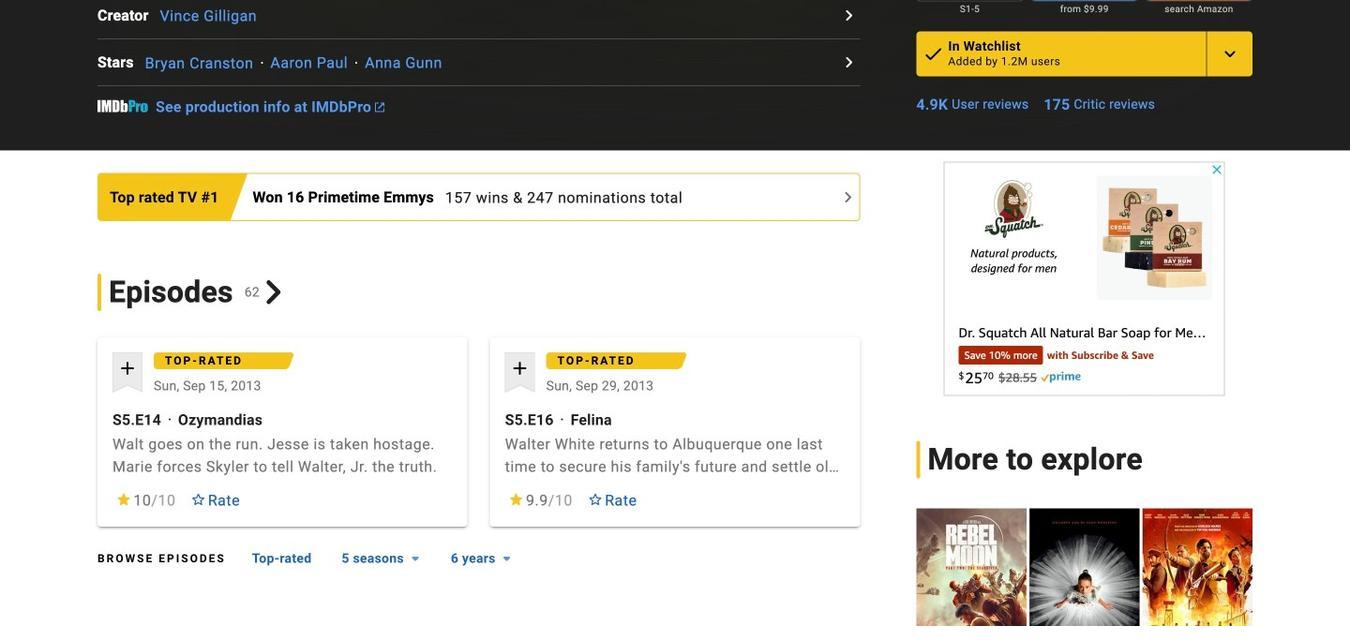 Task type: describe. For each thing, give the bounding box(es) containing it.
see full cast and crew image
[[837, 4, 860, 27]]

2 arrow drop down image from the left
[[496, 548, 518, 570]]

production art image
[[916, 509, 1253, 626]]

star border inline image
[[588, 494, 603, 506]]

chevron right inline image
[[262, 281, 286, 305]]

add title to another list image
[[1219, 42, 1241, 65]]

advertisement element
[[944, 162, 1225, 396]]

done image
[[922, 42, 944, 65]]



Task type: vqa. For each thing, say whether or not it's contained in the screenshot.
Star Border Inline icon to the left
yes



Task type: locate. For each thing, give the bounding box(es) containing it.
1 horizontal spatial star inline image
[[509, 494, 524, 506]]

1 add image from the left
[[116, 357, 139, 380]]

1 arrow drop down image from the left
[[404, 548, 426, 570]]

1 horizontal spatial add image
[[509, 357, 531, 380]]

star inline image
[[116, 494, 131, 506], [509, 494, 524, 506]]

star border inline image
[[191, 494, 206, 506]]

add image for star border inline image
[[509, 357, 531, 380]]

2 add image from the left
[[509, 357, 531, 380]]

0 horizontal spatial star inline image
[[116, 494, 131, 506]]

0 horizontal spatial add image
[[116, 357, 139, 380]]

group
[[916, 0, 1023, 16], [916, 0, 1023, 1], [1031, 0, 1138, 16], [1031, 0, 1138, 1], [1146, 0, 1253, 16], [1146, 0, 1253, 1]]

see full cast and crew image
[[837, 51, 860, 74]]

arrow drop down image
[[404, 548, 426, 570], [496, 548, 518, 570]]

star inline image left star border inline image
[[509, 494, 524, 506]]

star inline image left star border inline icon at the bottom of page
[[116, 494, 131, 506]]

star inline image for star border inline image
[[509, 494, 524, 506]]

1 horizontal spatial arrow drop down image
[[496, 548, 518, 570]]

see more awards and nominations image
[[837, 186, 859, 208]]

1 star inline image from the left
[[116, 494, 131, 506]]

add image
[[116, 357, 139, 380], [509, 357, 531, 380]]

2 star inline image from the left
[[509, 494, 524, 506]]

add image for star border inline icon at the bottom of page
[[116, 357, 139, 380]]

launch inline image
[[375, 103, 385, 112]]

0 horizontal spatial arrow drop down image
[[404, 548, 426, 570]]

star inline image for star border inline icon at the bottom of page
[[116, 494, 131, 506]]



